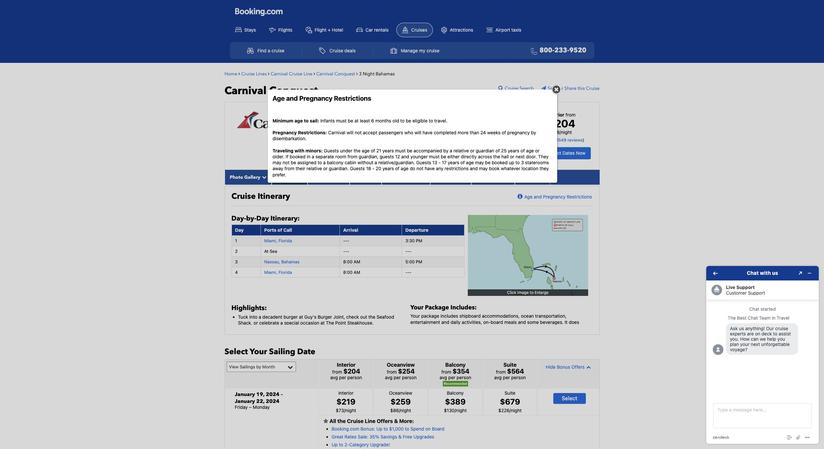 Task type: locate. For each thing, give the bounding box(es) containing it.
age up "carnival cruise line" image in the top of the page
[[273, 95, 285, 102]]

must up 12
[[396, 148, 406, 153]]

/ inside suite $679 $226 / night
[[510, 408, 511, 413]]

person
[[348, 375, 362, 380], [402, 375, 417, 380], [457, 375, 472, 380], [512, 375, 526, 380]]

/ inside interior $219 $73 / night
[[344, 408, 346, 413]]

2 vertical spatial conquest
[[339, 118, 363, 126]]

miami, florida link for 1
[[264, 238, 292, 243]]

accommodations,
[[482, 313, 520, 319]]

0 vertical spatial conquest
[[335, 71, 355, 77]]

guests down cabin
[[350, 166, 365, 171]]

0 vertical spatial age and pregnancy restrictions
[[273, 95, 372, 102]]

3 avg from the left
[[440, 375, 448, 380]]

suite inside suite $679 $226 / night
[[505, 390, 516, 396]]

interior inside interior from $204 avg per person
[[337, 362, 356, 368]]

miami, florida link down the 'ports of call'
[[264, 238, 292, 243]]

1 vertical spatial $204
[[344, 368, 361, 375]]

from left $254
[[387, 369, 397, 375]]

be up 17
[[441, 154, 447, 159]]

or up door.
[[536, 148, 540, 153]]

age and pregnancy restrictions inside carnival conquest main content
[[525, 194, 593, 199]]

0 horizontal spatial beverages.
[[411, 331, 434, 337]]

3:30
[[406, 238, 415, 243]]

january up friday
[[235, 391, 255, 398]]

balcony $389 $130 / night
[[444, 390, 467, 413]]

0 vertical spatial have
[[423, 130, 433, 135]]

avg inside suite from $564 avg per person
[[495, 375, 502, 380]]

a right 'find'
[[268, 48, 271, 53]]

0 vertical spatial age
[[273, 95, 285, 102]]

day up ports
[[257, 214, 269, 223]]

per up the oceanview $259 $86 / night
[[394, 375, 401, 380]]

0 vertical spatial restrictions
[[334, 95, 372, 102]]

1 vertical spatial 3
[[522, 160, 524, 165]]

0 horizontal spatial will
[[347, 130, 354, 135]]

1 vertical spatial miami, florida link
[[264, 270, 292, 275]]

highlights: tuck into a decadent burger at guy's burger joint, check out the seafood shack, or celebrate a special occasion at the point steakhouse.
[[232, 304, 395, 326]]

1 vertical spatial select
[[225, 346, 248, 357]]

pregnancy up the disembarkation.
[[273, 130, 297, 135]]

weeks
[[488, 130, 501, 135]]

1 miami, florida link from the top
[[264, 238, 292, 243]]

pm for 3:30 pm
[[416, 238, 423, 243]]

2 horizontal spatial 3
[[522, 160, 524, 165]]

0 horizontal spatial up
[[332, 442, 338, 448]]

guests under the age of 21 years must be accompanied by a relative or guardian of 25 years of age or older. if booked in a separate room from guardian, guests 12 and younger must be either directly across the hall or next door. they may not be assigned to a balcony cabin without a relative/guardian. guests 13 - 17 years of age may be booked up to 3 staterooms away from their relative or guardian. guests 18 - 20 years of age do not have any restrictions and may book whatever location they prefer.
[[273, 148, 550, 177]]

location
[[522, 166, 539, 171]]

1 vertical spatial must
[[396, 148, 406, 153]]

2 am from the top
[[354, 270, 361, 275]]

person inside balcony from $354 avg per person
[[457, 375, 472, 380]]

pregnancy
[[300, 95, 333, 102], [273, 130, 297, 135], [543, 194, 566, 199]]

free
[[403, 434, 413, 440]]

info circle image
[[516, 194, 525, 200]]

person for $254
[[402, 375, 417, 380]]

travel menu navigation
[[230, 42, 595, 59]]

car rentals link
[[351, 23, 394, 37]]

suite
[[504, 362, 517, 368], [505, 390, 516, 396]]

0 vertical spatial itinerary
[[277, 174, 296, 180]]

1 horizontal spatial must
[[396, 148, 406, 153]]

person inside oceanview from $254 avg per person
[[402, 375, 417, 380]]

0 horizontal spatial relative
[[307, 166, 322, 171]]

2 per from the left
[[394, 375, 401, 380]]

pregnancy up sail:
[[300, 95, 333, 102]]

13
[[433, 160, 438, 165]]

carnival inside carnival will not accept passengers who will have completed more than 24 weeks of pregnancy by disembarkation.
[[329, 130, 346, 135]]

cruise
[[330, 48, 343, 53], [242, 71, 255, 77], [289, 71, 303, 77], [505, 85, 519, 91], [587, 85, 600, 91], [232, 191, 256, 202], [347, 418, 364, 424]]

0 horizontal spatial pregnancy
[[273, 130, 297, 135]]

carnival conquest up roundtrip:
[[319, 118, 363, 126]]

carnival conquest main content
[[221, 66, 603, 449]]

may
[[273, 160, 282, 165], [476, 160, 484, 165], [479, 166, 488, 171]]

1 horizontal spatial bahamas
[[376, 71, 395, 77]]

1 will from the left
[[347, 130, 354, 135]]

are
[[495, 331, 502, 337]]

bonus
[[557, 364, 571, 370]]

paper plane image
[[542, 86, 548, 90]]

from inside balcony from $354 avg per person
[[442, 369, 452, 375]]

and down 'includes'
[[442, 319, 450, 325]]

age and pregnancy restrictions up the infants
[[273, 95, 372, 102]]

1 vertical spatial up
[[332, 442, 338, 448]]

1 horizontal spatial &
[[399, 434, 402, 440]]

3 up 4 at the left bottom of page
[[235, 259, 238, 264]]

interior
[[548, 112, 565, 117]]

0 vertical spatial am
[[354, 259, 361, 264]]

cruise deals link
[[312, 44, 363, 57]]

2 avg from the left
[[385, 375, 393, 380]]

night for $259
[[401, 408, 411, 413]]

be up their
[[291, 160, 296, 165]]

1 vertical spatial by
[[444, 148, 449, 153]]

angle right image
[[239, 71, 240, 76], [268, 71, 270, 76], [357, 71, 358, 76]]

have down eligible
[[423, 130, 433, 135]]

0 vertical spatial miami,
[[360, 131, 374, 136]]

5 ( 3549 reviews )
[[550, 137, 585, 143]]

the left hall
[[494, 154, 501, 159]]

2 vertical spatial pregnancy
[[543, 194, 566, 199]]

2 angle right image from the left
[[268, 71, 270, 76]]

select inside select          dates now link
[[548, 150, 562, 156]]

some
[[528, 319, 539, 325]]

taxis
[[512, 27, 522, 32]]

of right weeks
[[502, 130, 507, 135]]

0 horizontal spatial &
[[395, 418, 398, 424]]

1 8:00 am from the top
[[344, 259, 361, 264]]

2 vertical spatial select
[[562, 395, 578, 401]]

cruise left search
[[505, 85, 519, 91]]

must up 13
[[429, 154, 440, 159]]

roundtrip: from miami, florida
[[324, 131, 390, 136]]

1 vertical spatial line
[[365, 418, 376, 424]]

suite for $679
[[505, 390, 516, 396]]

2 horizontal spatial must
[[429, 154, 440, 159]]

by inside guests under the age of 21 years must be accompanied by a relative or guardian of 25 years of age or older. if booked in a separate room from guardian, guests 12 and younger must be either directly across the hall or next door. they may not be assigned to a balcony cabin without a relative/guardian. guests 13 - 17 years of age may be booked up to 3 staterooms away from their relative or guardian. guests 18 - 20 years of age do not have any restrictions and may book whatever location they prefer.
[[444, 148, 449, 153]]

21
[[377, 148, 382, 153]]

night for $389
[[456, 408, 467, 413]]

flights link
[[264, 23, 298, 37]]

1 horizontal spatial $204
[[548, 117, 576, 130]]

from left "$564" at the bottom
[[496, 369, 506, 375]]

balcony up recommended image
[[446, 362, 466, 368]]

2 vertical spatial miami,
[[264, 270, 278, 275]]

the inside highlights: tuck into a decadent burger at guy's burger joint, check out the seafood shack, or celebrate a special occasion at the point steakhouse.
[[369, 314, 376, 320]]

relative up either
[[454, 148, 469, 153]]

balcony inside balcony from $354 avg per person
[[446, 362, 466, 368]]

1 vertical spatial am
[[354, 270, 361, 275]]

/ inside "balcony $389 $130 / night"
[[455, 408, 456, 413]]

have down 13
[[425, 166, 435, 171]]

0 vertical spatial –
[[281, 391, 283, 398]]

from inside suite from $564 avg per person
[[496, 369, 506, 375]]

2024
[[266, 391, 280, 398], [266, 398, 280, 405]]

3 for 3
[[235, 259, 238, 264]]

select for your
[[225, 346, 248, 357]]

booking.com home image
[[235, 8, 283, 16]]

guests
[[380, 154, 394, 159]]

1 vertical spatial day
[[235, 227, 244, 233]]

conquest down carnival cruise line
[[269, 84, 318, 98]]

1 angle right image from the left
[[239, 71, 240, 76]]

12
[[396, 154, 400, 159]]

1 vertical spatial guests
[[417, 160, 432, 165]]

miami, florida
[[264, 238, 292, 243], [264, 270, 292, 275]]

occasion
[[301, 320, 320, 326]]

1 vertical spatial florida
[[279, 238, 292, 243]]

2024 right "19,"
[[266, 391, 280, 398]]

2 vertical spatial at
[[321, 320, 325, 326]]

balcony up $389
[[447, 390, 464, 396]]

not left include
[[411, 325, 418, 331]]

hotel
[[332, 27, 344, 32]]

per for $254
[[394, 375, 401, 380]]

0 vertical spatial must
[[336, 118, 347, 123]]

day up 1 at left bottom
[[235, 227, 244, 233]]

night inside "balcony $389 $130 / night"
[[456, 408, 467, 413]]

/ down $389
[[455, 408, 456, 413]]

or right save
[[559, 85, 564, 91]]

from left their
[[285, 166, 295, 171]]

suite inside suite from $564 avg per person
[[504, 362, 517, 368]]

per inside balcony from $354 avg per person
[[449, 375, 456, 380]]

burger
[[284, 314, 298, 320]]

room
[[336, 154, 347, 159]]

include
[[419, 325, 434, 331]]

on-
[[484, 319, 491, 325]]

0 vertical spatial up
[[377, 426, 383, 432]]

all the cruise line offers & more:
[[329, 418, 414, 424]]

guy's
[[305, 314, 317, 320]]

0 vertical spatial pm
[[416, 238, 423, 243]]

avg for $204
[[331, 375, 338, 380]]

1 vertical spatial 8:00
[[344, 270, 353, 275]]

up down great
[[332, 442, 338, 448]]

at left least on the top of the page
[[355, 118, 359, 123]]

1 vertical spatial miami,
[[264, 238, 278, 243]]

4 avg from the left
[[495, 375, 502, 380]]

and right "info circle" image
[[534, 194, 542, 199]]

book
[[490, 166, 500, 171]]

per inside interior from $204 avg per person
[[339, 375, 347, 380]]

3 for 3 night bahamas
[[359, 71, 362, 77]]

of inside carnival conquest main content
[[278, 227, 282, 233]]

0 horizontal spatial 3
[[235, 259, 238, 264]]

per inside suite from $564 avg per person
[[503, 375, 510, 380]]

will
[[347, 130, 354, 135], [415, 130, 422, 135]]

pm right 3:30
[[416, 238, 423, 243]]

cruise lines link
[[242, 71, 267, 77]]

1 miami, florida from the top
[[264, 238, 292, 243]]

800-233-9520
[[540, 46, 587, 55]]

home link
[[225, 71, 238, 77]]

night inside the oceanview $259 $86 / night
[[401, 408, 411, 413]]

0 vertical spatial booked
[[290, 154, 306, 159]]

night inside interior $219 $73 / night
[[346, 408, 356, 413]]

cruise right this
[[587, 85, 600, 91]]

0 vertical spatial miami, florida
[[264, 238, 292, 243]]

person for $204
[[348, 375, 362, 380]]

1 person from the left
[[348, 375, 362, 380]]

save or share this cruise link
[[542, 85, 600, 91]]

they
[[539, 154, 549, 159]]

nassau, bahamas
[[264, 259, 300, 264]]

booked up book
[[492, 160, 508, 165]]

across
[[478, 154, 493, 159]]

a right in
[[312, 154, 315, 159]]

age
[[273, 95, 285, 102], [525, 194, 533, 199]]

angle right image
[[314, 71, 315, 76]]

from inside oceanview from $254 avg per person
[[387, 369, 397, 375]]

cruises link
[[397, 23, 433, 37]]

offers right bonus
[[572, 364, 585, 370]]

interior $219 $73 / night
[[336, 390, 356, 413]]

0 vertical spatial carnival conquest
[[317, 71, 355, 77]]

age down directly
[[466, 160, 474, 165]]

with
[[295, 148, 305, 153]]

suite for from
[[504, 362, 517, 368]]

avg inside balcony from $354 avg per person
[[440, 375, 448, 380]]

from down minimum age to sail: infants must be at least 6 months old to be eligible to travel.
[[349, 131, 359, 136]]

not left accept on the top left of the page
[[355, 130, 362, 135]]

miami, florida down the 'ports of call'
[[264, 238, 292, 243]]

miami, florida for 1
[[264, 238, 292, 243]]

$68
[[552, 129, 560, 135]]

may down across on the right
[[476, 160, 484, 165]]

0 vertical spatial offers
[[572, 364, 585, 370]]

1 vertical spatial relative
[[307, 166, 322, 171]]

offers up booking.com bonus: up to $1,000 to spend on board link
[[377, 418, 393, 424]]

person inside suite from $564 avg per person
[[512, 375, 526, 380]]

or inside highlights: tuck into a decadent burger at guy's burger joint, check out the seafood shack, or celebrate a special occasion at the point steakhouse.
[[254, 320, 258, 326]]

at
[[264, 249, 269, 254]]

guardian.
[[329, 166, 349, 171]]

1 vertical spatial –
[[249, 404, 252, 410]]

2 8:00 am from the top
[[344, 270, 361, 275]]

guests up separate
[[324, 148, 339, 153]]

select          dates now link
[[543, 147, 591, 159]]

1 vertical spatial age and pregnancy restrictions
[[525, 194, 593, 199]]

nassau, bahamas link
[[264, 259, 300, 264]]

3 person from the left
[[457, 375, 472, 380]]

0 vertical spatial miami, florida link
[[264, 238, 292, 243]]

hide
[[546, 364, 556, 370]]

$204 for interior from $204 $68 / night
[[548, 117, 576, 130]]

3:30 pm
[[406, 238, 423, 243]]

have inside guests under the age of 21 years must be accompanied by a relative or guardian of 25 years of age or older. if booked in a separate room from guardian, guests 12 and younger must be either directly across the hall or next door. they may not be assigned to a balcony cabin without a relative/guardian. guests 13 - 17 years of age may be booked up to 3 staterooms away from their relative or guardian. guests 18 - 20 years of age do not have any restrictions and may book whatever location they prefer.
[[425, 166, 435, 171]]

$204 inside interior from $204 $68 / night
[[548, 117, 576, 130]]

at inside age and pregnancy restrictions dialog
[[355, 118, 359, 123]]

1 vertical spatial pm
[[416, 259, 423, 264]]

person inside interior from $204 avg per person
[[348, 375, 362, 380]]

0 horizontal spatial at
[[299, 314, 303, 320]]

sailings
[[240, 364, 255, 369]]

2 person from the left
[[402, 375, 417, 380]]

restrictions
[[445, 166, 469, 171]]

roundtrip:
[[324, 131, 348, 136]]

/ down $679
[[510, 408, 511, 413]]

search image
[[499, 85, 505, 90]]

florida down call
[[279, 238, 292, 243]]

relative
[[454, 148, 469, 153], [307, 166, 322, 171]]

select your sailing date
[[225, 346, 316, 357]]

cruise lines
[[242, 71, 267, 77]]

/ inside the oceanview $259 $86 / night
[[399, 408, 401, 413]]

star image
[[324, 418, 329, 424]]

of up next
[[521, 148, 525, 153]]

age and pregnancy restrictions dialog
[[268, 85, 562, 183]]

4 per from the left
[[503, 375, 510, 380]]

beverages. down transportation,
[[541, 319, 564, 325]]

0 horizontal spatial must
[[336, 118, 347, 123]]

2 horizontal spatial pregnancy
[[543, 194, 566, 199]]

1 horizontal spatial booked
[[492, 160, 508, 165]]

3 angle right image from the left
[[357, 71, 358, 76]]

2 horizontal spatial by
[[532, 130, 537, 135]]

sailing
[[269, 346, 296, 357]]

1 avg from the left
[[331, 375, 338, 380]]

1 vertical spatial offers
[[377, 418, 393, 424]]

$204 inside interior from $204 avg per person
[[344, 368, 361, 375]]

1 vertical spatial balcony
[[447, 390, 464, 396]]

per up suite $679 $226 / night
[[503, 375, 510, 380]]

)
[[583, 137, 585, 143]]

– right friday
[[249, 404, 252, 410]]

3 per from the left
[[449, 375, 456, 380]]

night inside suite $679 $226 / night
[[511, 408, 522, 413]]

carnival conquest down lines
[[225, 84, 318, 98]]

/ inside interior from $204 $68 / night
[[560, 129, 562, 135]]

oceanview inside oceanview from $254 avg per person
[[387, 362, 415, 368]]

1 vertical spatial restrictions
[[567, 194, 593, 199]]

1 vertical spatial at
[[299, 314, 303, 320]]

miami, up at sea
[[264, 238, 278, 243]]

am for florida
[[354, 270, 361, 275]]

balcony inside "balcony $389 $130 / night"
[[447, 390, 464, 396]]

0 vertical spatial suite
[[504, 362, 517, 368]]

from for oceanview from $254 avg per person
[[387, 369, 397, 375]]

interior inside interior $219 $73 / night
[[339, 390, 354, 396]]

3
[[359, 71, 362, 77], [522, 160, 524, 165], [235, 259, 238, 264]]

to right the up
[[516, 160, 520, 165]]

2 vertical spatial 3
[[235, 259, 238, 264]]

whatever
[[501, 166, 521, 171]]

per for $354
[[449, 375, 456, 380]]

from inside interior from $204 avg per person
[[333, 369, 342, 375]]

night down $679
[[511, 408, 522, 413]]

8:00 for florida
[[344, 270, 353, 275]]

1 horizontal spatial age and pregnancy restrictions
[[525, 194, 593, 199]]

pm for 5:00 pm
[[416, 259, 423, 264]]

interior for from
[[337, 362, 356, 368]]

1 vertical spatial pregnancy
[[273, 130, 297, 135]]

1 8:00 from the top
[[344, 259, 353, 264]]

airport
[[496, 27, 511, 32]]

1 am from the top
[[354, 259, 361, 264]]

a inside navigation
[[268, 48, 271, 53]]

itinerary down prefer.
[[258, 191, 290, 202]]

january
[[235, 391, 255, 398], [235, 398, 255, 405]]

2 vertical spatial your
[[250, 346, 267, 357]]

who
[[405, 130, 414, 135]]

age up door.
[[527, 148, 534, 153]]

0 vertical spatial $204
[[548, 117, 576, 130]]

0 horizontal spatial line
[[304, 71, 313, 77]]

4 person from the left
[[512, 375, 526, 380]]

or down balcony
[[324, 166, 328, 171]]

january 19, 2024 – january 22, 2024 friday – monday
[[235, 391, 283, 410]]

pm
[[416, 238, 423, 243], [416, 259, 423, 264]]

carnival up roundtrip:
[[319, 118, 338, 126]]

cruise left deals
[[330, 48, 343, 53]]

separate
[[316, 154, 334, 159]]

will right who
[[415, 130, 422, 135]]

0 horizontal spatial angle right image
[[239, 71, 240, 76]]

your up the package on the right of the page
[[411, 304, 424, 312]]

years down either
[[448, 160, 460, 165]]

1 vertical spatial miami, florida
[[264, 270, 292, 275]]

1 vertical spatial 8:00 am
[[344, 270, 361, 275]]

1 vertical spatial interior
[[339, 390, 354, 396]]

1 vertical spatial &
[[399, 434, 402, 440]]

1 per from the left
[[339, 375, 347, 380]]

$204 up 3549
[[548, 117, 576, 130]]

8:00 am for nassau, bahamas
[[344, 259, 361, 264]]

select for dates
[[548, 150, 562, 156]]

18
[[366, 166, 371, 171]]

oceanview for $259
[[389, 390, 413, 396]]

2 miami, florida link from the top
[[264, 270, 292, 275]]

save or share this cruise
[[548, 85, 600, 91]]

balcony for $389
[[447, 390, 464, 396]]

of left call
[[278, 227, 282, 233]]

2 8:00 from the top
[[344, 270, 353, 275]]

1 vertical spatial suite
[[505, 390, 516, 396]]

1 vertical spatial oceanview
[[389, 390, 413, 396]]

line left angle right image at left
[[304, 71, 313, 77]]

1 horizontal spatial by
[[444, 148, 449, 153]]

relative down assigned
[[307, 166, 322, 171]]

from inside interior from $204 $68 / night
[[566, 112, 576, 117]]

at down burger
[[321, 320, 325, 326]]

arrival
[[344, 227, 359, 233]]

person for $564
[[512, 375, 526, 380]]

dates
[[563, 150, 575, 156]]

0 vertical spatial interior
[[337, 362, 356, 368]]

person up the oceanview $259 $86 / night
[[402, 375, 417, 380]]

select up the view
[[225, 346, 248, 357]]

0 vertical spatial beverages.
[[541, 319, 564, 325]]

by
[[532, 130, 537, 135], [444, 148, 449, 153], [257, 364, 261, 369]]

avg inside interior from $204 avg per person
[[331, 375, 338, 380]]

1 horizontal spatial at
[[321, 320, 325, 326]]

avg inside oceanview from $254 avg per person
[[385, 375, 393, 380]]

transportation,
[[536, 313, 567, 319]]

0 vertical spatial pregnancy
[[300, 95, 333, 102]]

gratuities,
[[516, 325, 538, 331]]

per inside oceanview from $254 avg per person
[[394, 375, 401, 380]]

angle right image for carnival conquest
[[357, 71, 358, 76]]

0 horizontal spatial day
[[235, 227, 244, 233]]

/ down $259
[[399, 408, 401, 413]]

2 vertical spatial must
[[429, 154, 440, 159]]

hide bonus offers
[[546, 364, 585, 370]]

1 vertical spatial bahamas
[[282, 259, 300, 264]]

must
[[336, 118, 347, 123], [396, 148, 406, 153], [429, 154, 440, 159]]

2 miami, florida from the top
[[264, 270, 292, 275]]

2 horizontal spatial at
[[355, 118, 359, 123]]

old
[[393, 118, 399, 123]]

0 vertical spatial select
[[548, 150, 562, 156]]

0 horizontal spatial age
[[273, 95, 285, 102]]

–
[[281, 391, 283, 398], [249, 404, 252, 410]]

age down location
[[525, 194, 533, 199]]

/ up 3549
[[560, 129, 562, 135]]

0 horizontal spatial booked
[[290, 154, 306, 159]]

up up "great rates sale: 35% savings & free upgrades" link
[[377, 426, 383, 432]]

8:00 am for miami, florida
[[344, 270, 361, 275]]

months
[[376, 118, 392, 123]]

chevron up image
[[585, 365, 591, 369]]

24
[[481, 130, 486, 135]]



Task type: describe. For each thing, give the bounding box(es) containing it.
the right all
[[338, 418, 346, 424]]

cruise up booking.com
[[347, 418, 364, 424]]

cruises
[[412, 27, 428, 32]]

restrictions inside carnival conquest main content
[[567, 194, 593, 199]]

not down if
[[283, 160, 290, 165]]

0 horizontal spatial guests
[[324, 148, 339, 153]]

to left sail:
[[304, 118, 309, 123]]

be up roundtrip: from miami, florida
[[348, 118, 354, 123]]

not inside carnival will not accept passengers who will have completed more than 24 weeks of pregnancy by disembarkation.
[[355, 130, 362, 135]]

carnival right lines
[[271, 71, 288, 77]]

florida for 4
[[279, 270, 292, 275]]

deals
[[345, 48, 356, 53]]

great rates sale: 35% savings & free upgrades link
[[332, 434, 435, 440]]

away
[[273, 166, 284, 171]]

night inside interior from $204 $68 / night
[[562, 129, 572, 135]]

cruise left lines
[[242, 71, 255, 77]]

have inside carnival will not accept passengers who will have completed more than 24 weeks of pregnancy by disembarkation.
[[423, 130, 433, 135]]

avg for $354
[[440, 375, 448, 380]]

0 vertical spatial &
[[395, 418, 398, 424]]

2 will from the left
[[415, 130, 422, 135]]

may up away
[[273, 160, 282, 165]]

0 vertical spatial relative
[[454, 148, 469, 153]]

233-
[[555, 46, 570, 55]]

ports
[[264, 227, 277, 233]]

& inside 'booking.com bonus: up to $1,000 to spend on board great rates sale: 35% savings & free upgrades up to 2-category upgrade!'
[[399, 434, 402, 440]]

or up directly
[[471, 148, 475, 153]]

infants
[[321, 118, 335, 123]]

2 vertical spatial carnival conquest
[[319, 118, 363, 126]]

airport taxis link
[[481, 23, 527, 37]]

under
[[340, 148, 353, 153]]

florida for 1
[[279, 238, 292, 243]]

0 vertical spatial day
[[257, 214, 269, 223]]

ports of call
[[264, 227, 292, 233]]

pregnancy inside age and pregnancy restrictions link
[[543, 194, 566, 199]]

board
[[491, 319, 504, 325]]

age and pregnancy restrictions inside dialog
[[273, 95, 372, 102]]

least
[[360, 118, 370, 123]]

guardian
[[476, 148, 495, 153]]

carnival cruise line image
[[237, 111, 307, 129]]

save
[[548, 85, 558, 91]]

up to 2-category upgrade! link
[[332, 442, 390, 448]]

age up pregnancy restrictions:
[[295, 118, 303, 123]]

2 2024 from the top
[[266, 398, 280, 405]]

rates
[[345, 434, 357, 440]]

am for bahamas
[[354, 259, 361, 264]]

0 horizontal spatial offers
[[377, 418, 393, 424]]

to left 2-
[[339, 442, 344, 448]]

up
[[509, 160, 515, 165]]

be up "younger"
[[407, 148, 413, 153]]

1 january from the top
[[235, 391, 255, 398]]

restrictions inside dialog
[[334, 95, 372, 102]]

/ for $389
[[455, 408, 456, 413]]

be down across on the right
[[486, 160, 491, 165]]

view sailings by month link
[[227, 361, 296, 372]]

all
[[330, 418, 337, 424]]

1 horizontal spatial offers
[[572, 364, 585, 370]]

your package includes: your package includes shipboard accommodations, ocean transportation, entertainment and daily activities, on-board meals and some beverages. it does not include shore excursions, personal expenses, gratuities, or alcoholic beverages. government fees and taxes are not included.
[[411, 304, 580, 337]]

older.
[[273, 154, 285, 159]]

expenses,
[[494, 325, 515, 331]]

from for suite from $564 avg per person
[[496, 369, 506, 375]]

interior for $219
[[339, 390, 354, 396]]

person for $354
[[457, 375, 472, 380]]

globe image
[[319, 131, 323, 136]]

angle right image for cruise lines
[[268, 71, 270, 76]]

0 vertical spatial your
[[411, 304, 424, 312]]

by inside carnival will not accept passengers who will have completed more than 24 weeks of pregnancy by disembarkation.
[[532, 130, 537, 135]]

carnival right angle right image at left
[[317, 71, 334, 77]]

shipboard
[[460, 313, 481, 319]]

cruise up the day- at the left top
[[232, 191, 256, 202]]

out
[[361, 314, 368, 320]]

cruise deals
[[330, 48, 356, 53]]

of left 21
[[371, 148, 375, 153]]

alcoholic
[[545, 325, 563, 331]]

1 vertical spatial your
[[411, 313, 420, 319]]

1 horizontal spatial –
[[281, 391, 283, 398]]

accompanied
[[414, 148, 442, 153]]

to down separate
[[318, 160, 322, 165]]

1 horizontal spatial pregnancy
[[300, 95, 333, 102]]

more:
[[400, 418, 414, 424]]

entertainment
[[411, 319, 441, 325]]

and right 12
[[402, 154, 410, 159]]

select inside select link
[[562, 395, 578, 401]]

reviews
[[568, 137, 583, 143]]

1 horizontal spatial line
[[365, 418, 376, 424]]

date
[[298, 346, 316, 357]]

seafood
[[377, 314, 395, 320]]

avg for $254
[[385, 375, 393, 380]]

miami, florida for 4
[[264, 270, 292, 275]]

1 2024 from the top
[[266, 391, 280, 398]]

they
[[540, 166, 549, 171]]

/ for $259
[[399, 408, 401, 413]]

a up either
[[450, 148, 453, 153]]

angle right image for home
[[239, 71, 240, 76]]

a up 20
[[375, 160, 377, 165]]

suite from $564 avg per person
[[495, 362, 526, 380]]

from for interior from $204 $68 / night
[[566, 112, 576, 117]]

35%
[[370, 434, 380, 440]]

sale:
[[358, 434, 369, 440]]

attractions link
[[436, 23, 479, 37]]

oceanview $259 $86 / night
[[389, 390, 413, 413]]

prefer.
[[273, 172, 287, 177]]

directly
[[461, 154, 477, 159]]

car rentals
[[366, 27, 389, 32]]

cruise itinerary
[[232, 191, 290, 202]]

22,
[[257, 398, 265, 405]]

1 vertical spatial beverages.
[[411, 331, 434, 337]]

balcony for from
[[446, 362, 466, 368]]

be left eligible
[[406, 118, 412, 123]]

of up the restrictions
[[461, 160, 465, 165]]

and up the minimum at the left of the page
[[286, 95, 298, 102]]

eligible
[[413, 118, 428, 123]]

not down expenses,
[[503, 331, 510, 337]]

0 vertical spatial bahamas
[[376, 71, 395, 77]]

cruise left angle right image at left
[[289, 71, 303, 77]]

years right 20
[[383, 166, 394, 171]]

ocean
[[521, 313, 534, 319]]

of left 25
[[496, 148, 500, 153]]

years up guests
[[383, 148, 394, 153]]

3 inside guests under the age of 21 years must be accompanied by a relative or guardian of 25 years of age or older. if booked in a separate room from guardian, guests 12 and younger must be either directly across the hall or next door. they may not be assigned to a balcony cabin without a relative/guardian. guests 13 - 17 years of age may be booked up to 3 staterooms away from their relative or guardian. guests 18 - 20 years of age do not have any restrictions and may book whatever location they prefer.
[[522, 160, 524, 165]]

guardian,
[[359, 154, 379, 159]]

night for $679
[[511, 408, 522, 413]]

night for $219
[[346, 408, 356, 413]]

carnival down cruise lines link at the left of the page
[[225, 84, 267, 98]]

3549 reviews link
[[556, 137, 583, 143]]

/ for $219
[[344, 408, 346, 413]]

miami, florida link for 4
[[264, 270, 292, 275]]

either
[[448, 154, 460, 159]]

a down separate
[[323, 160, 326, 165]]

1
[[235, 238, 237, 243]]

share
[[565, 85, 577, 91]]

2 january from the top
[[235, 398, 255, 405]]

age left do
[[401, 166, 409, 171]]

itinerary inside itinerary dropdown button
[[277, 174, 296, 180]]

$1,000
[[390, 426, 404, 432]]

years up next
[[508, 148, 520, 153]]

in
[[307, 154, 311, 159]]

day-by-day itinerary:
[[232, 214, 300, 223]]

traveling with minors:
[[273, 148, 323, 153]]

0 vertical spatial florida
[[375, 131, 390, 136]]

of down relative/guardian.
[[396, 166, 400, 171]]

0 horizontal spatial bahamas
[[282, 259, 300, 264]]

now
[[577, 150, 586, 156]]

age up "guardian,"
[[362, 148, 370, 153]]

or up the up
[[511, 154, 515, 159]]

stays
[[245, 27, 256, 32]]

1 vertical spatial conquest
[[269, 84, 318, 98]]

1 horizontal spatial up
[[377, 426, 383, 432]]

carnival cruise line link
[[271, 71, 313, 77]]

800-233-9520 link
[[529, 46, 587, 55]]

to right old
[[401, 118, 405, 123]]

avg for $564
[[495, 375, 502, 380]]

and down personal
[[473, 331, 481, 337]]

to left travel.
[[429, 118, 433, 123]]

check
[[347, 314, 359, 320]]

the right under
[[354, 148, 361, 153]]

may left book
[[479, 166, 488, 171]]

0 horizontal spatial –
[[249, 404, 252, 410]]

$389
[[445, 397, 466, 406]]

a left special
[[281, 320, 283, 326]]

tuck
[[238, 314, 248, 320]]

cruise itinerary map image
[[468, 215, 589, 295]]

$204 for interior from $204 avg per person
[[344, 368, 361, 375]]

from for balcony from $354 avg per person
[[442, 369, 452, 375]]

view
[[229, 364, 239, 369]]

6
[[372, 118, 374, 123]]

great
[[332, 434, 344, 440]]

from for interior from $204 avg per person
[[333, 369, 342, 375]]

miami, for 1
[[264, 238, 278, 243]]

1 vertical spatial itinerary
[[258, 191, 290, 202]]

pregnancy restrictions:
[[273, 130, 327, 135]]

find a cruise link
[[240, 44, 292, 57]]

1 vertical spatial carnival conquest
[[225, 84, 318, 98]]

2-
[[345, 442, 350, 448]]

by inside carnival conquest main content
[[257, 364, 261, 369]]

0 vertical spatial line
[[304, 71, 313, 77]]

/ for $679
[[510, 408, 511, 413]]

night
[[363, 71, 375, 77]]

and up gratuities, on the right of page
[[519, 319, 527, 325]]

+
[[328, 27, 331, 32]]

and down directly
[[470, 166, 478, 171]]

recommended image
[[443, 381, 469, 387]]

oceanview for from
[[387, 362, 415, 368]]

steakhouse.
[[348, 320, 374, 326]]

$226
[[499, 408, 510, 413]]

1 horizontal spatial guests
[[350, 166, 365, 171]]

highlights:
[[232, 304, 267, 313]]

2 horizontal spatial guests
[[417, 160, 432, 165]]

per for $564
[[503, 375, 510, 380]]

rentals
[[375, 27, 389, 32]]

a right into
[[259, 314, 261, 320]]

miami, for 4
[[264, 270, 278, 275]]

door.
[[527, 154, 537, 159]]

search
[[520, 85, 534, 91]]

not right do
[[417, 166, 424, 171]]

per for $204
[[339, 375, 347, 380]]

9520
[[570, 46, 587, 55]]

of inside carnival will not accept passengers who will have completed more than 24 weeks of pregnancy by disembarkation.
[[502, 130, 507, 135]]

car
[[366, 27, 373, 32]]

4
[[235, 270, 238, 275]]

8:00 for bahamas
[[344, 259, 353, 264]]

hide bonus offers link
[[540, 361, 598, 373]]

from for roundtrip: from miami, florida
[[349, 131, 359, 136]]

board
[[432, 426, 445, 432]]

age inside dialog
[[273, 95, 285, 102]]

to up "great rates sale: 35% savings & free upgrades" link
[[384, 426, 388, 432]]

completed
[[434, 130, 457, 135]]

cruise inside the travel menu navigation
[[330, 48, 343, 53]]

to up free on the bottom
[[405, 426, 410, 432]]

$254
[[398, 368, 415, 375]]

age inside carnival conquest main content
[[525, 194, 533, 199]]

view sailings by month
[[229, 364, 275, 369]]

from up cabin
[[348, 154, 358, 159]]

or inside your package includes: your package includes shipboard accommodations, ocean transportation, entertainment and daily activities, on-board meals and some beverages. it does not include shore excursions, personal expenses, gratuities, or alcoholic beverages. government fees and taxes are not included.
[[539, 325, 543, 331]]



Task type: vqa. For each thing, say whether or not it's contained in the screenshot.


